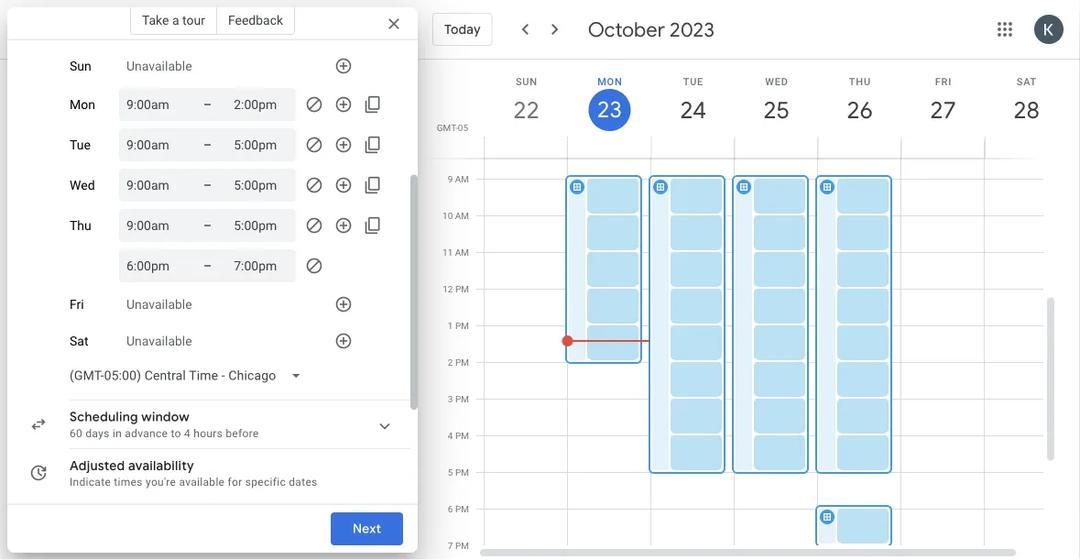 Task type: vqa. For each thing, say whether or not it's contained in the screenshot.
the Sun
yes



Task type: describe. For each thing, give the bounding box(es) containing it.
take
[[142, 12, 169, 28]]

4 pm
[[448, 430, 469, 441]]

am for 9 am
[[455, 174, 469, 185]]

fri for fri 27
[[936, 76, 953, 87]]

tue for tue 24
[[684, 76, 704, 87]]

5 – from the top
[[204, 258, 212, 273]]

7 pm
[[448, 540, 469, 551]]

– for mon
[[204, 97, 212, 112]]

23
[[596, 95, 622, 124]]

2 pm
[[448, 357, 469, 368]]

saturday, october 28 element
[[1006, 89, 1048, 131]]

1 pm
[[448, 320, 469, 331]]

wednesday, october 25 element
[[756, 89, 798, 131]]

pm for 7 pm
[[456, 540, 469, 551]]

fri 27
[[930, 76, 956, 125]]

specific
[[245, 476, 286, 489]]

october
[[588, 17, 666, 42]]

for
[[228, 476, 242, 489]]

scheduling window 60 days in advance to 4 hours before
[[70, 409, 259, 440]]

advance
[[125, 427, 168, 440]]

3 pm
[[448, 394, 469, 405]]

wed 25
[[763, 76, 789, 125]]

window
[[141, 409, 190, 425]]

in
[[113, 427, 122, 440]]

4 inside grid
[[448, 430, 453, 441]]

indicate
[[70, 476, 111, 489]]

pm for 4 pm
[[456, 430, 469, 441]]

9
[[448, 174, 453, 185]]

feedback
[[228, 12, 283, 28]]

mon 23
[[596, 76, 623, 124]]

tuesday, october 24 element
[[672, 89, 715, 131]]

hours
[[194, 427, 223, 440]]

mon for mon 23
[[598, 76, 623, 87]]

tue 24
[[679, 76, 705, 125]]

thu 26
[[846, 76, 872, 125]]

4 inside the scheduling window 60 days in advance to 4 hours before
[[184, 427, 191, 440]]

next button
[[331, 507, 403, 551]]

adjusted
[[70, 457, 125, 474]]

sun for sun
[[70, 58, 91, 74]]

– for tue
[[204, 137, 212, 152]]

2 end time on thursdays text field from the top
[[234, 255, 289, 277]]

27
[[930, 95, 956, 125]]

unavailable for sat
[[127, 333, 192, 349]]

pm for 3 pm
[[456, 394, 469, 405]]

22
[[512, 95, 539, 125]]

End time on Mondays text field
[[234, 94, 289, 116]]

11
[[443, 247, 453, 258]]

pm for 6 pm
[[456, 504, 469, 515]]

3
[[448, 394, 453, 405]]

27 column header
[[901, 60, 986, 158]]

wed for wed 25
[[766, 76, 789, 87]]

next
[[353, 521, 381, 537]]

28
[[1013, 95, 1039, 125]]

tour
[[182, 12, 205, 28]]

Start time on Mondays text field
[[127, 94, 182, 116]]



Task type: locate. For each thing, give the bounding box(es) containing it.
sat for sat
[[70, 333, 88, 349]]

Start time on Thursdays text field
[[127, 215, 182, 237], [127, 255, 182, 277]]

tue inside tue 24
[[684, 76, 704, 87]]

0 horizontal spatial thu
[[70, 218, 91, 233]]

7
[[448, 540, 453, 551]]

take a tour button
[[130, 6, 217, 35]]

am right 11
[[455, 247, 469, 258]]

10
[[443, 210, 453, 221]]

gmt-
[[437, 122, 458, 133]]

0 horizontal spatial 4
[[184, 427, 191, 440]]

sunday, october 22 element
[[506, 89, 548, 131]]

pm
[[456, 284, 469, 295], [456, 320, 469, 331], [456, 357, 469, 368], [456, 394, 469, 405], [456, 430, 469, 441], [456, 467, 469, 478], [456, 504, 469, 515], [456, 540, 469, 551]]

sat up scheduling
[[70, 333, 88, 349]]

05
[[458, 122, 468, 133]]

– for thu
[[204, 218, 212, 233]]

4 – from the top
[[204, 218, 212, 233]]

pm right 12
[[456, 284, 469, 295]]

tue for tue
[[70, 137, 91, 152]]

2 start time on thursdays text field from the top
[[127, 255, 182, 277]]

wed for wed
[[70, 178, 95, 193]]

0 vertical spatial sat
[[1017, 76, 1038, 87]]

1 vertical spatial wed
[[70, 178, 95, 193]]

End time on Tuesdays text field
[[234, 134, 289, 156]]

1 vertical spatial thu
[[70, 218, 91, 233]]

5
[[448, 467, 453, 478]]

mon left start time on mondays text field
[[70, 97, 95, 112]]

thu for thu
[[70, 218, 91, 233]]

am
[[455, 174, 469, 185], [455, 210, 469, 221], [455, 247, 469, 258]]

7 pm from the top
[[456, 504, 469, 515]]

pm for 2 pm
[[456, 357, 469, 368]]

am for 10 am
[[455, 210, 469, 221]]

pm right 5
[[456, 467, 469, 478]]

pm right 6
[[456, 504, 469, 515]]

2023
[[670, 17, 715, 42]]

fri inside fri 27
[[936, 76, 953, 87]]

9 am
[[448, 174, 469, 185]]

fri
[[936, 76, 953, 87], [70, 297, 84, 312]]

scheduling
[[70, 409, 138, 425]]

– for wed
[[204, 177, 212, 193]]

sun inside sun 22
[[516, 76, 538, 87]]

24
[[679, 95, 705, 125]]

1 horizontal spatial wed
[[766, 76, 789, 87]]

mon inside mon 23
[[598, 76, 623, 87]]

1 vertical spatial fri
[[70, 297, 84, 312]]

wed inside wed 25
[[766, 76, 789, 87]]

Start time on Tuesdays text field
[[127, 134, 182, 156]]

1 horizontal spatial tue
[[684, 76, 704, 87]]

1 vertical spatial sun
[[516, 76, 538, 87]]

2 pm from the top
[[456, 320, 469, 331]]

sun
[[70, 58, 91, 74], [516, 76, 538, 87]]

0 horizontal spatial fri
[[70, 297, 84, 312]]

0 vertical spatial tue
[[684, 76, 704, 87]]

pm right 1
[[456, 320, 469, 331]]

3 pm from the top
[[456, 357, 469, 368]]

0 vertical spatial mon
[[598, 76, 623, 87]]

friday, october 27 element
[[923, 89, 965, 131]]

2 unavailable from the top
[[127, 297, 192, 312]]

0 vertical spatial fri
[[936, 76, 953, 87]]

tue up tuesday, october 24 element
[[684, 76, 704, 87]]

–
[[204, 97, 212, 112], [204, 137, 212, 152], [204, 177, 212, 193], [204, 218, 212, 233], [204, 258, 212, 273]]

6 pm from the top
[[456, 467, 469, 478]]

3 am from the top
[[455, 247, 469, 258]]

tue left start time on tuesdays "text field"
[[70, 137, 91, 152]]

sat
[[1017, 76, 1038, 87], [70, 333, 88, 349]]

11 am
[[443, 247, 469, 258]]

a
[[172, 12, 179, 28]]

8 pm from the top
[[456, 540, 469, 551]]

thursday, october 26 element
[[839, 89, 882, 131]]

pm right 2
[[456, 357, 469, 368]]

thu for thu 26
[[850, 76, 872, 87]]

mon for mon
[[70, 97, 95, 112]]

gmt-05
[[437, 122, 468, 133]]

am for 11 am
[[455, 247, 469, 258]]

am right 10
[[455, 210, 469, 221]]

0 vertical spatial end time on thursdays text field
[[234, 215, 289, 237]]

22 column header
[[484, 60, 568, 158]]

4 right 'to'
[[184, 427, 191, 440]]

availability
[[128, 457, 194, 474]]

adjusted availability indicate times you're available for specific dates
[[70, 457, 318, 489]]

mon
[[598, 76, 623, 87], [70, 97, 95, 112]]

mon up '23'
[[598, 76, 623, 87]]

available
[[179, 476, 225, 489]]

sun for sun 22
[[516, 76, 538, 87]]

1 vertical spatial start time on thursdays text field
[[127, 255, 182, 277]]

0 vertical spatial start time on thursdays text field
[[127, 215, 182, 237]]

pm right 3
[[456, 394, 469, 405]]

23 column header
[[568, 60, 652, 158]]

pm for 12 pm
[[456, 284, 469, 295]]

4 pm from the top
[[456, 394, 469, 405]]

60
[[70, 427, 83, 440]]

25 column header
[[734, 60, 819, 158]]

sun 22
[[512, 76, 539, 125]]

1 vertical spatial am
[[455, 210, 469, 221]]

4
[[184, 427, 191, 440], [448, 430, 453, 441]]

2 vertical spatial unavailable
[[127, 333, 192, 349]]

3 – from the top
[[204, 177, 212, 193]]

tue
[[684, 76, 704, 87], [70, 137, 91, 152]]

dates
[[289, 476, 318, 489]]

2 vertical spatial am
[[455, 247, 469, 258]]

days
[[86, 427, 110, 440]]

0 horizontal spatial wed
[[70, 178, 95, 193]]

sat 28
[[1013, 76, 1039, 125]]

thu
[[850, 76, 872, 87], [70, 218, 91, 233]]

12 pm
[[443, 284, 469, 295]]

1 end time on thursdays text field from the top
[[234, 215, 289, 237]]

sat inside the sat 28
[[1017, 76, 1038, 87]]

2
[[448, 357, 453, 368]]

1 vertical spatial sat
[[70, 333, 88, 349]]

pm right 7
[[456, 540, 469, 551]]

26
[[846, 95, 872, 125]]

0 horizontal spatial sun
[[70, 58, 91, 74]]

grid
[[425, 60, 1070, 560]]

2 am from the top
[[455, 210, 469, 221]]

0 vertical spatial wed
[[766, 76, 789, 87]]

12
[[443, 284, 453, 295]]

0 horizontal spatial tue
[[70, 137, 91, 152]]

4 up 5
[[448, 430, 453, 441]]

wed up wednesday, october 25 element
[[766, 76, 789, 87]]

unavailable
[[127, 58, 192, 74], [127, 297, 192, 312], [127, 333, 192, 349]]

grid containing 22
[[425, 60, 1070, 560]]

0 vertical spatial sun
[[70, 58, 91, 74]]

1 unavailable from the top
[[127, 58, 192, 74]]

pm for 5 pm
[[456, 467, 469, 478]]

wed
[[766, 76, 789, 87], [70, 178, 95, 193]]

today
[[445, 21, 481, 38]]

1 – from the top
[[204, 97, 212, 112]]

pm for 1 pm
[[456, 320, 469, 331]]

1
[[448, 320, 453, 331]]

1 vertical spatial tue
[[70, 137, 91, 152]]

None field
[[62, 15, 194, 48], [62, 359, 317, 392], [62, 15, 194, 48], [62, 359, 317, 392]]

5 pm
[[448, 467, 469, 478]]

1 horizontal spatial mon
[[598, 76, 623, 87]]

10 am
[[443, 210, 469, 221]]

monday, october 23, today element
[[589, 89, 631, 131]]

sat up the saturday, october 28 element
[[1017, 76, 1038, 87]]

6 pm
[[448, 504, 469, 515]]

28 column header
[[985, 60, 1069, 158]]

feedback button
[[217, 6, 295, 35]]

1 horizontal spatial 4
[[448, 430, 453, 441]]

25
[[763, 95, 789, 125]]

pm up 5 pm
[[456, 430, 469, 441]]

am right 9
[[455, 174, 469, 185]]

0 vertical spatial thu
[[850, 76, 872, 87]]

1 start time on thursdays text field from the top
[[127, 215, 182, 237]]

End time on Thursdays text field
[[234, 215, 289, 237], [234, 255, 289, 277]]

3 unavailable from the top
[[127, 333, 192, 349]]

1 pm from the top
[[456, 284, 469, 295]]

unavailable for fri
[[127, 297, 192, 312]]

0 vertical spatial am
[[455, 174, 469, 185]]

0 vertical spatial unavailable
[[127, 58, 192, 74]]

october 2023
[[588, 17, 715, 42]]

2 – from the top
[[204, 137, 212, 152]]

times
[[114, 476, 143, 489]]

1 vertical spatial unavailable
[[127, 297, 192, 312]]

sat for sat 28
[[1017, 76, 1038, 87]]

1 horizontal spatial thu
[[850, 76, 872, 87]]

0 horizontal spatial mon
[[70, 97, 95, 112]]

to
[[171, 427, 181, 440]]

wed left start time on wednesdays text box
[[70, 178, 95, 193]]

5 pm from the top
[[456, 430, 469, 441]]

start time on thursdays text field for 2nd end time on thursdays text box
[[127, 255, 182, 277]]

fri for fri
[[70, 297, 84, 312]]

take a tour
[[142, 12, 205, 28]]

End time on Wednesdays text field
[[234, 174, 289, 196]]

thu inside thu 26
[[850, 76, 872, 87]]

1 vertical spatial mon
[[70, 97, 95, 112]]

24 column header
[[651, 60, 735, 158]]

start time on thursdays text field for 1st end time on thursdays text box from the top of the page
[[127, 215, 182, 237]]

today button
[[433, 7, 493, 51]]

6
[[448, 504, 453, 515]]

1 horizontal spatial fri
[[936, 76, 953, 87]]

1 horizontal spatial sun
[[516, 76, 538, 87]]

1 horizontal spatial sat
[[1017, 76, 1038, 87]]

Start time on Wednesdays text field
[[127, 174, 182, 196]]

0 horizontal spatial sat
[[70, 333, 88, 349]]

1 am from the top
[[455, 174, 469, 185]]

26 column header
[[818, 60, 902, 158]]

you're
[[146, 476, 176, 489]]

unavailable for sun
[[127, 58, 192, 74]]

1 vertical spatial end time on thursdays text field
[[234, 255, 289, 277]]

before
[[226, 427, 259, 440]]



